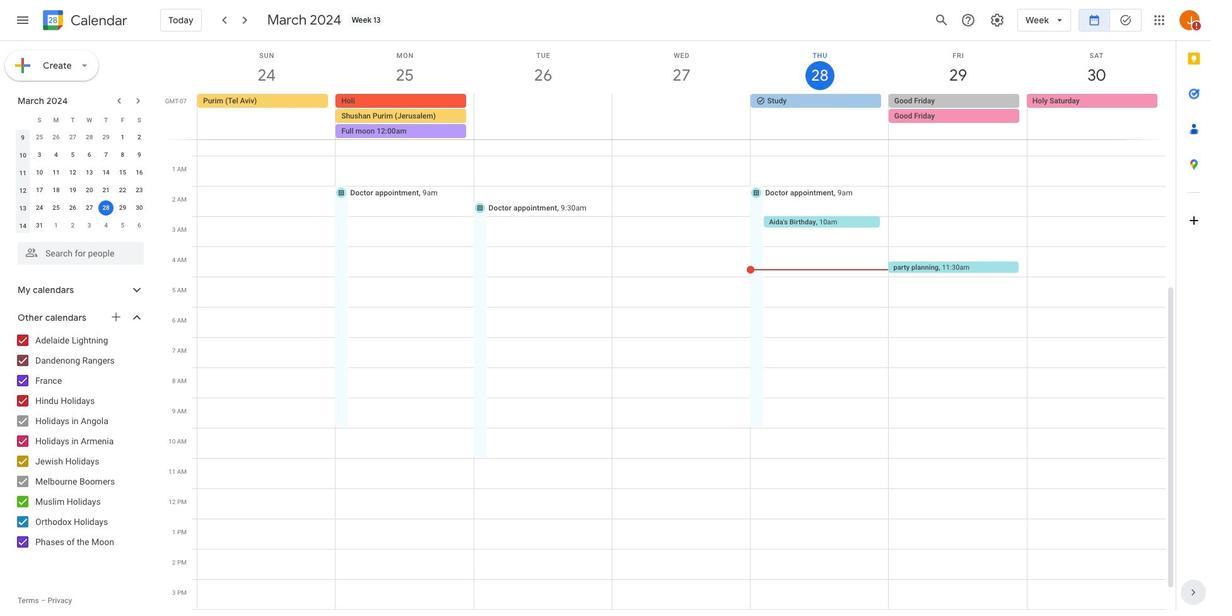 Task type: vqa. For each thing, say whether or not it's contained in the screenshot.
"Hijri - Kuwaiti" option at the left
no



Task type: locate. For each thing, give the bounding box(es) containing it.
april 2 element
[[65, 218, 80, 233]]

17 element
[[32, 183, 47, 198]]

13 element
[[82, 165, 97, 180]]

Search for people text field
[[25, 242, 136, 265]]

row group
[[15, 129, 148, 235]]

None search field
[[0, 237, 156, 265]]

heading
[[68, 13, 127, 28]]

21 element
[[98, 183, 114, 198]]

5 element
[[65, 148, 80, 163]]

11 element
[[49, 165, 64, 180]]

6 element
[[82, 148, 97, 163]]

cell
[[336, 94, 474, 139], [474, 94, 612, 139], [612, 94, 751, 139], [889, 94, 1027, 139], [98, 199, 114, 217]]

tab list
[[1177, 41, 1211, 575]]

3 element
[[32, 148, 47, 163]]

15 element
[[115, 165, 130, 180]]

30 element
[[132, 201, 147, 216]]

22 element
[[115, 183, 130, 198]]

24 element
[[32, 201, 47, 216]]

row
[[192, 94, 1176, 139], [15, 111, 148, 129], [15, 129, 148, 146], [15, 146, 148, 164], [15, 164, 148, 182], [15, 182, 148, 199], [15, 199, 148, 217], [15, 217, 148, 235]]

29 element
[[115, 201, 130, 216]]

25 element
[[49, 201, 64, 216]]

9 element
[[132, 148, 147, 163]]

heading inside 'calendar' element
[[68, 13, 127, 28]]

23 element
[[132, 183, 147, 198]]

april 1 element
[[49, 218, 64, 233]]

grid
[[162, 41, 1176, 611]]

10 element
[[32, 165, 47, 180]]

april 6 element
[[132, 218, 147, 233]]

calendar element
[[40, 8, 127, 35]]

14 element
[[98, 165, 114, 180]]

16 element
[[132, 165, 147, 180]]

column header
[[15, 111, 31, 129]]



Task type: describe. For each thing, give the bounding box(es) containing it.
row group inside march 2024 grid
[[15, 129, 148, 235]]

8 element
[[115, 148, 130, 163]]

february 27 element
[[65, 130, 80, 145]]

18 element
[[49, 183, 64, 198]]

20 element
[[82, 183, 97, 198]]

march 2024 grid
[[12, 111, 148, 235]]

27 element
[[82, 201, 97, 216]]

column header inside march 2024 grid
[[15, 111, 31, 129]]

add other calendars image
[[110, 311, 122, 324]]

4 element
[[49, 148, 64, 163]]

other calendars list
[[3, 331, 156, 553]]

february 25 element
[[32, 130, 47, 145]]

1 element
[[115, 130, 130, 145]]

2 element
[[132, 130, 147, 145]]

february 26 element
[[49, 130, 64, 145]]

settings menu image
[[990, 13, 1005, 28]]

april 4 element
[[98, 218, 114, 233]]

cell inside row group
[[98, 199, 114, 217]]

april 5 element
[[115, 218, 130, 233]]

main drawer image
[[15, 13, 30, 28]]

7 element
[[98, 148, 114, 163]]

february 28 element
[[82, 130, 97, 145]]

31 element
[[32, 218, 47, 233]]

19 element
[[65, 183, 80, 198]]

26 element
[[65, 201, 80, 216]]

28, today element
[[98, 201, 114, 216]]

12 element
[[65, 165, 80, 180]]

february 29 element
[[98, 130, 114, 145]]

april 3 element
[[82, 218, 97, 233]]



